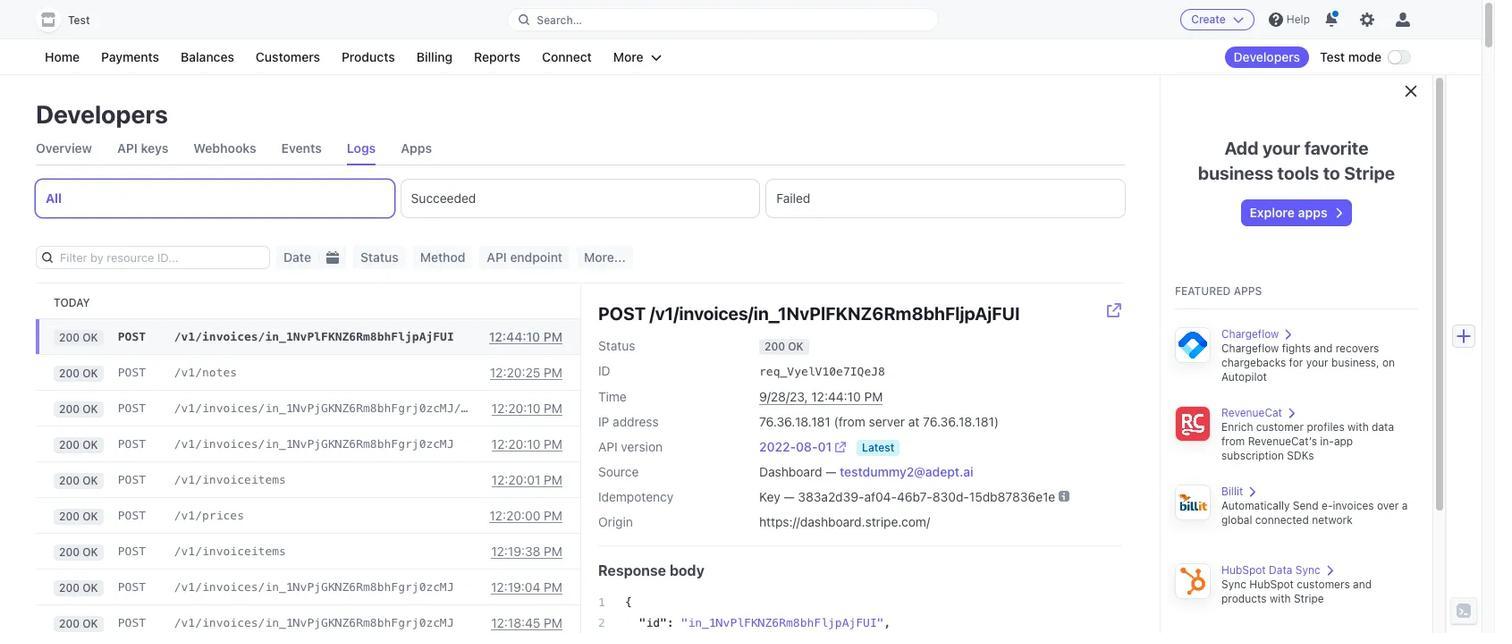 Task type: vqa. For each thing, say whether or not it's contained in the screenshot.
9/28/23, 12:44:10 PM button
yes



Task type: describe. For each thing, give the bounding box(es) containing it.
reports link
[[465, 46, 529, 68]]

req_vyelv10e7iqej8
[[759, 365, 885, 378]]

sdks
[[1287, 449, 1314, 462]]

pm for 12:18:45 pm button
[[544, 615, 562, 630]]

status inside button
[[360, 249, 399, 265]]

200 for 12:18:45 pm button
[[59, 617, 80, 630]]

in-
[[1320, 435, 1334, 448]]

chargeflow image
[[1175, 327, 1211, 363]]

hubspot data sync
[[1221, 563, 1320, 577]]

ok for 12:20:01 pm button
[[83, 473, 98, 487]]

all button
[[36, 180, 394, 217]]

test mode
[[1320, 49, 1382, 64]]

0 vertical spatial developers
[[1234, 49, 1300, 64]]

address
[[613, 414, 659, 429]]

post for 12:20:00 pm button
[[118, 509, 146, 522]]

developers link
[[1225, 46, 1309, 68]]

test for test mode
[[1320, 49, 1345, 64]]

0 vertical spatial apps
[[401, 140, 432, 156]]

stripe for favorite
[[1344, 163, 1395, 183]]

Search… text field
[[508, 8, 938, 31]]

mode
[[1348, 49, 1382, 64]]

version
[[621, 439, 663, 454]]

profiles
[[1307, 420, 1345, 434]]

api for api endpoint
[[487, 249, 507, 265]]

76.36.18.181 (from server at 76.36.18.181)
[[759, 414, 999, 429]]

over
[[1377, 499, 1399, 512]]

to
[[1323, 163, 1340, 183]]

9/28/23, 12:44:10 pm button
[[759, 388, 883, 406]]

tools
[[1277, 163, 1319, 183]]

01
[[818, 439, 832, 454]]

0 horizontal spatial developers
[[36, 99, 168, 129]]

idempotency
[[598, 489, 674, 504]]

sync inside "sync hubspot customers and products with stripe"
[[1221, 578, 1246, 591]]

12:20:00 pm button
[[489, 508, 562, 524]]

more...
[[584, 249, 626, 265]]

api version
[[598, 439, 663, 454]]

ok for 12:20:10 pm button corresponding to /v1/invoices/in_1nvpjgknz6rm8bhfgrj0zcmj
[[83, 438, 98, 451]]

12:20:10 pm for /v1/invoices/in_1nvpjgknz6rm8bhfgrj0zcmj
[[492, 436, 562, 452]]

network
[[1312, 513, 1353, 527]]

pm for /v1/invoices/in_1nvpjgknz6rm8bhfgrj0zcmj/finalize's 12:20:10 pm button
[[544, 401, 562, 416]]

/v1/invoiceitems for 12:20:01
[[174, 473, 286, 486]]

global
[[1221, 513, 1252, 527]]

ok for /v1/invoices/in_1nvpjgknz6rm8bhfgrj0zcmj/finalize's 12:20:10 pm button
[[83, 402, 98, 415]]

balances
[[181, 49, 234, 64]]

12:18:45 pm
[[491, 615, 562, 630]]

post for 12:19:04 pm button
[[118, 580, 146, 594]]

200 for 12:19:38 pm button
[[59, 545, 80, 558]]

create button
[[1181, 9, 1254, 30]]

payments link
[[92, 46, 168, 68]]

your inside add your favorite business tools to stripe
[[1262, 138, 1300, 158]]

pm up 76.36.18.181 (from server at 76.36.18.181)
[[864, 389, 883, 404]]

data
[[1372, 420, 1394, 434]]

12:20:10 pm button for /v1/invoices/in_1nvpjgknz6rm8bhfgrj0zcmj/finalize
[[492, 401, 562, 417]]

from
[[1221, 435, 1245, 448]]

12:20:00
[[489, 508, 540, 523]]

{ "id" : "in_1nvplfknz6rm8bhfljpajfui" ,
[[625, 596, 891, 630]]

200 ok for 12:20:00 pm button
[[59, 509, 98, 523]]

and inside "sync hubspot customers and products with stripe"
[[1353, 578, 1372, 591]]

api for api keys
[[117, 140, 138, 156]]

12:44:10 pm
[[489, 329, 562, 344]]

featured
[[1175, 284, 1231, 298]]

ok for 12:18:45 pm button
[[83, 617, 98, 630]]

e-
[[1322, 499, 1333, 512]]

with inside "sync hubspot customers and products with stripe"
[[1270, 592, 1291, 605]]

/v1/invoices/in_1nvpjgknz6rm8bhfgrj0zcmj for 12:19:04
[[174, 580, 454, 594]]

on
[[1382, 356, 1395, 369]]

add your favorite business tools to stripe
[[1198, 138, 1395, 183]]

sync hubspot customers and products with stripe
[[1221, 578, 1372, 605]]

billit
[[1221, 485, 1243, 498]]

12:20:01
[[492, 472, 540, 487]]

failed button
[[767, 180, 1125, 217]]

source
[[598, 464, 639, 479]]

testdummy2@adept.ai link
[[840, 464, 973, 479]]

(from
[[834, 414, 865, 429]]

:
[[667, 616, 674, 630]]

12:20:10 for /v1/invoices/in_1nvpjgknz6rm8bhfgrj0zcmj
[[492, 436, 540, 452]]

46b7-
[[897, 489, 933, 504]]

1 horizontal spatial 12:44:10
[[811, 389, 861, 404]]

post for 12:20:25 pm button
[[118, 366, 146, 379]]

/v1/invoiceitems for 12:19:38
[[174, 545, 286, 558]]

ip address
[[598, 414, 659, 429]]

billing
[[416, 49, 452, 64]]

tab list containing overview
[[36, 132, 1125, 165]]

enrich customer profiles with data from revenuecat's in-app subscription sdks
[[1221, 420, 1394, 462]]

products
[[342, 49, 395, 64]]

200 ok for 12:20:25 pm button
[[59, 366, 98, 380]]

Search… search field
[[508, 8, 938, 31]]

help button
[[1262, 5, 1317, 34]]

ok for 12:19:38 pm button
[[83, 545, 98, 558]]

succeeded button
[[401, 180, 759, 217]]

customers
[[256, 49, 320, 64]]

automatically
[[1221, 499, 1290, 512]]

billit image
[[1175, 485, 1211, 520]]

— for dashboard
[[826, 464, 836, 479]]

server
[[869, 414, 905, 429]]

more
[[613, 49, 644, 64]]

connect link
[[533, 46, 601, 68]]

0 horizontal spatial 12:44:10
[[489, 329, 540, 344]]

method
[[420, 249, 465, 265]]

Resource ID search field
[[53, 247, 269, 268]]

200 ok for 12:20:01 pm button
[[59, 473, 98, 487]]

pm for 12:20:25 pm button
[[544, 365, 562, 380]]

— for key
[[784, 489, 795, 504]]

payments
[[101, 49, 159, 64]]

webhooks link
[[193, 132, 256, 165]]

2022-
[[759, 439, 796, 454]]

date button
[[276, 246, 318, 269]]

08-
[[796, 439, 818, 454]]

test button
[[36, 7, 108, 32]]

ip
[[598, 414, 609, 429]]

dashboard
[[759, 464, 822, 479]]

home link
[[36, 46, 89, 68]]

chargeflow for chargeflow fights and recovers chargebacks for your business, on autopilot
[[1221, 342, 1279, 355]]

hubspot inside "sync hubspot customers and products with stripe"
[[1249, 578, 1294, 591]]

200 for 12:44:10 pm button
[[59, 330, 80, 344]]

featured apps
[[1175, 284, 1262, 298]]

succeeded
[[411, 190, 476, 206]]

api for api version
[[598, 439, 618, 454]]

at
[[908, 414, 920, 429]]

status button
[[353, 246, 406, 269]]

customer
[[1256, 420, 1304, 434]]

business
[[1198, 163, 1273, 183]]

12:20:01 pm button
[[492, 472, 562, 488]]



Task type: locate. For each thing, give the bounding box(es) containing it.
1 vertical spatial stripe
[[1294, 592, 1324, 605]]

1 vertical spatial —
[[784, 489, 795, 504]]

/v1/invoices/in_1nvplfknz6rm8bhfljpajfui
[[650, 303, 1020, 324], [174, 330, 454, 343]]

hubspot
[[1221, 563, 1266, 577], [1249, 578, 1294, 591]]

products
[[1221, 592, 1267, 605]]

1 vertical spatial developers
[[36, 99, 168, 129]]

12:20:10 pm button down 12:20:25 pm button
[[492, 401, 562, 417]]

favorite
[[1304, 138, 1369, 158]]

hubspot data sync image
[[1175, 563, 1211, 599]]

for
[[1289, 356, 1303, 369]]

0 horizontal spatial your
[[1262, 138, 1300, 158]]

12:20:10 pm
[[492, 401, 562, 416], [492, 436, 562, 452]]

search…
[[537, 13, 582, 26]]

explore
[[1250, 205, 1295, 220]]

0 vertical spatial —
[[826, 464, 836, 479]]

apps right featured on the right
[[1234, 284, 1262, 298]]

200 for 12:20:01 pm button
[[59, 473, 80, 487]]

"in_1nvplfknz6rm8bhfljpajfui" link
[[681, 616, 884, 630]]

/v1/invoices/in_1nvpjgknz6rm8bhfgrj0zcmj/finalize
[[174, 401, 517, 415]]

1 vertical spatial test
[[1320, 49, 1345, 64]]

post for 12:20:01 pm button
[[118, 473, 146, 486]]

and right the customers
[[1353, 578, 1372, 591]]

test inside button
[[68, 13, 90, 27]]

api left endpoint
[[487, 249, 507, 265]]

api inside button
[[487, 249, 507, 265]]

key
[[759, 489, 780, 504]]

test left mode
[[1320, 49, 1345, 64]]

enrich
[[1221, 420, 1253, 434]]

12:19:04
[[491, 579, 540, 595]]

0 vertical spatial /v1/invoiceitems
[[174, 473, 286, 486]]

2 /v1/invoices/in_1nvpjgknz6rm8bhfgrj0zcmj from the top
[[174, 580, 454, 594]]

1 /v1/invoiceitems from the top
[[174, 473, 286, 486]]

1 chargeflow from the top
[[1221, 327, 1279, 341]]

1 vertical spatial 12:20:10 pm button
[[492, 436, 562, 452]]

all
[[46, 190, 62, 206]]

12:20:10 up 12:20:01
[[492, 436, 540, 452]]

1 vertical spatial chargeflow
[[1221, 342, 1279, 355]]

1 horizontal spatial status
[[598, 338, 635, 353]]

0 horizontal spatial stripe
[[1294, 592, 1324, 605]]

0 horizontal spatial —
[[784, 489, 795, 504]]

status
[[360, 249, 399, 265], [598, 338, 635, 353]]

send
[[1293, 499, 1319, 512]]

stripe inside "sync hubspot customers and products with stripe"
[[1294, 592, 1324, 605]]

/v1/invoiceitems
[[174, 473, 286, 486], [174, 545, 286, 558]]

ok for 12:20:00 pm button
[[83, 509, 98, 523]]

830d-
[[933, 489, 969, 504]]

post for 12:19:38 pm button
[[118, 545, 146, 558]]

1 12:20:10 pm from the top
[[492, 401, 562, 416]]

0 vertical spatial api
[[117, 140, 138, 156]]

1 vertical spatial 12:20:10 pm
[[492, 436, 562, 452]]

https://dashboard.stripe.com/
[[759, 514, 930, 529]]

1 horizontal spatial —
[[826, 464, 836, 479]]

2022-08-01
[[759, 439, 832, 454]]

ok for 12:19:04 pm button
[[83, 581, 98, 594]]

/v1/invoiceitems down the /v1/prices
[[174, 545, 286, 558]]

1 /v1/invoices/in_1nvpjgknz6rm8bhfgrj0zcmj from the top
[[174, 437, 454, 451]]

1 vertical spatial status
[[598, 338, 635, 353]]

pm right "12:20:25"
[[544, 365, 562, 380]]

12:20:10 pm for /v1/invoices/in_1nvpjgknz6rm8bhfgrj0zcmj/finalize
[[492, 401, 562, 416]]

with up app
[[1348, 420, 1369, 434]]

0 horizontal spatial api
[[117, 140, 138, 156]]

2 horizontal spatial api
[[598, 439, 618, 454]]

2 12:20:10 from the top
[[492, 436, 540, 452]]

200 ok
[[59, 330, 98, 344], [765, 340, 804, 353], [59, 366, 98, 380], [59, 402, 98, 415], [59, 438, 98, 451], [59, 473, 98, 487], [59, 509, 98, 523], [59, 545, 98, 558], [59, 581, 98, 594], [59, 617, 98, 630]]

0 vertical spatial /v1/invoices/in_1nvplfknz6rm8bhfljpajfui
[[650, 303, 1020, 324]]

1 horizontal spatial and
[[1353, 578, 1372, 591]]

sync up products
[[1221, 578, 1246, 591]]

chargeflow fights and recovers chargebacks for your business, on autopilot
[[1221, 342, 1395, 384]]

12:19:38 pm
[[491, 544, 562, 559]]

1 vertical spatial and
[[1353, 578, 1372, 591]]

logs
[[347, 140, 376, 156]]

response body
[[598, 562, 705, 579]]

0 horizontal spatial /v1/invoices/in_1nvplfknz6rm8bhfljpajfui
[[174, 330, 454, 343]]

stripe for customers
[[1294, 592, 1324, 605]]

apps
[[1298, 205, 1327, 220]]

0 vertical spatial 12:20:10 pm button
[[492, 401, 562, 417]]

subscription
[[1221, 449, 1284, 462]]

api down ip
[[598, 439, 618, 454]]

76.36.18.181
[[759, 414, 830, 429]]

customers
[[1297, 578, 1350, 591]]

0 horizontal spatial status
[[360, 249, 399, 265]]

billing link
[[408, 46, 461, 68]]

0 vertical spatial 12:20:10
[[492, 401, 540, 416]]

1 12:20:10 from the top
[[492, 401, 540, 416]]

0 vertical spatial status
[[360, 249, 399, 265]]

app
[[1334, 435, 1353, 448]]

1 horizontal spatial your
[[1306, 356, 1328, 369]]

0 horizontal spatial and
[[1314, 342, 1333, 355]]

test up 'home'
[[68, 13, 90, 27]]

pm for 12:20:00 pm button
[[544, 508, 562, 523]]

explore apps
[[1250, 205, 1327, 220]]

2 12:20:10 pm button from the top
[[492, 436, 562, 452]]

12:44:10
[[489, 329, 540, 344], [811, 389, 861, 404]]

reports
[[474, 49, 520, 64]]

12:44:10 up (from
[[811, 389, 861, 404]]

1 vertical spatial hubspot
[[1249, 578, 1294, 591]]

balances link
[[172, 46, 243, 68]]

pm right 12:20:00
[[544, 508, 562, 523]]

your inside chargeflow fights and recovers chargebacks for your business, on autopilot
[[1306, 356, 1328, 369]]

— up 383a2d39-
[[826, 464, 836, 479]]

pm for 12:19:04 pm button
[[544, 579, 562, 595]]

1 horizontal spatial apps
[[1234, 284, 1262, 298]]

sync
[[1295, 563, 1320, 577], [1221, 578, 1246, 591]]

your right 'for'
[[1306, 356, 1328, 369]]

api keys link
[[117, 132, 168, 165]]

ok for 12:44:10 pm button
[[83, 330, 98, 344]]

0 horizontal spatial apps
[[401, 140, 432, 156]]

{
[[625, 596, 632, 609]]

revenuecat
[[1221, 406, 1282, 419]]

/v1/invoices/in_1nvplfknz6rm8bhfljpajfui up /v1/invoices/in_1nvpjgknz6rm8bhfgrj0zcmj/finalize
[[174, 330, 454, 343]]

test for test
[[68, 13, 90, 27]]

200 for 12:20:25 pm button
[[59, 366, 80, 380]]

2 chargeflow from the top
[[1221, 342, 1279, 355]]

200 for 12:20:00 pm button
[[59, 509, 80, 523]]

pm down 12:20:25 pm button
[[544, 401, 562, 416]]

stripe right to
[[1344, 163, 1395, 183]]

12:20:25 pm button
[[490, 365, 562, 381]]

data
[[1269, 563, 1292, 577]]

post /v1/invoices/in_1nvplfknz6rm8bhfljpajfui
[[598, 303, 1020, 324]]

2 12:20:10 pm from the top
[[492, 436, 562, 452]]

/v1/invoiceitems up the /v1/prices
[[174, 473, 286, 486]]

1 vertical spatial /v1/invoices/in_1nvplfknz6rm8bhfljpajfui
[[174, 330, 454, 343]]

0 vertical spatial hubspot
[[1221, 563, 1266, 577]]

your up tools on the right top of the page
[[1262, 138, 1300, 158]]

today
[[54, 296, 90, 309]]

12:20:00 pm
[[489, 508, 562, 523]]

recovers
[[1336, 342, 1379, 355]]

customers link
[[247, 46, 329, 68]]

/v1/notes
[[174, 366, 237, 379]]

15db87836e1e
[[969, 489, 1055, 504]]

with inside enrich customer profiles with data from revenuecat's in-app subscription sdks
[[1348, 420, 1369, 434]]

testdummy2@adept.ai
[[840, 464, 973, 479]]

1 horizontal spatial stripe
[[1344, 163, 1395, 183]]

chargebacks
[[1221, 356, 1286, 369]]

/v1/invoices/in_1nvpjgknz6rm8bhfgrj0zcmj for 12:20:10
[[174, 437, 454, 451]]

1 vertical spatial /v1/invoices/in_1nvpjgknz6rm8bhfgrj0zcmj
[[174, 580, 454, 594]]

12:44:10 up "12:20:25"
[[489, 329, 540, 344]]

1 vertical spatial 12:20:10
[[492, 436, 540, 452]]

1 vertical spatial apps
[[1234, 284, 1262, 298]]

pm for 12:19:38 pm button
[[544, 544, 562, 559]]

2022-08-01 link
[[759, 438, 846, 456]]

with down data
[[1270, 592, 1291, 605]]

test
[[68, 13, 90, 27], [1320, 49, 1345, 64]]

developers down help button
[[1234, 49, 1300, 64]]

pm right 12:19:38
[[544, 544, 562, 559]]

0 vertical spatial and
[[1314, 342, 1333, 355]]

stripe down the customers
[[1294, 592, 1324, 605]]

200 ok for 12:44:10 pm button
[[59, 330, 98, 344]]

sync up the customers
[[1295, 563, 1320, 577]]

pm for 12:20:01 pm button
[[544, 472, 562, 487]]

1 vertical spatial with
[[1270, 592, 1291, 605]]

0 vertical spatial /v1/invoices/in_1nvpjgknz6rm8bhfgrj0zcmj
[[174, 437, 454, 451]]

3 /v1/invoices/in_1nvpjgknz6rm8bhfgrj0zcmj from the top
[[174, 616, 454, 630]]

12:18:45 pm button
[[491, 615, 562, 631]]

hubspot down hubspot data sync
[[1249, 578, 1294, 591]]

developers up overview on the left top of the page
[[36, 99, 168, 129]]

body
[[670, 562, 705, 579]]

overview
[[36, 140, 92, 156]]

0 horizontal spatial test
[[68, 13, 90, 27]]

2 vertical spatial /v1/invoices/in_1nvpjgknz6rm8bhfgrj0zcmj
[[174, 616, 454, 630]]

0 vertical spatial with
[[1348, 420, 1369, 434]]

post for 12:44:10 pm button
[[118, 330, 146, 343]]

2 vertical spatial api
[[598, 439, 618, 454]]

0 horizontal spatial with
[[1270, 592, 1291, 605]]

status tab list
[[36, 180, 1125, 217]]

1 horizontal spatial developers
[[1234, 49, 1300, 64]]

key — 383a2d39-af04-46b7-830d-15db87836e1e
[[759, 489, 1055, 504]]

time
[[598, 389, 627, 404]]

your
[[1262, 138, 1300, 158], [1306, 356, 1328, 369]]

pm right 12:18:45
[[544, 615, 562, 630]]

af04-
[[864, 489, 897, 504]]

products link
[[333, 46, 404, 68]]

and right fights
[[1314, 342, 1333, 355]]

9/28/23,
[[759, 389, 808, 404]]

1 vertical spatial /v1/invoiceitems
[[174, 545, 286, 558]]

pm for 12:44:10 pm button
[[543, 329, 562, 344]]

apps
[[401, 140, 432, 156], [1234, 284, 1262, 298]]

fights
[[1282, 342, 1311, 355]]

chargeflow inside chargeflow fights and recovers chargebacks for your business, on autopilot
[[1221, 342, 1279, 355]]

endpoint
[[510, 249, 563, 265]]

status left method
[[360, 249, 399, 265]]

apps right logs
[[401, 140, 432, 156]]

connect
[[542, 49, 592, 64]]

/v1/invoices/in_1nvplfknz6rm8bhfljpajfui up req_vyelv10e7iqej8
[[650, 303, 1020, 324]]

and inside chargeflow fights and recovers chargebacks for your business, on autopilot
[[1314, 342, 1333, 355]]

home
[[45, 49, 80, 64]]

12:20:10 pm button for /v1/invoices/in_1nvpjgknz6rm8bhfgrj0zcmj
[[492, 436, 562, 452]]

12:20:10 pm button up 12:20:01 pm
[[492, 436, 562, 452]]

overview link
[[36, 132, 92, 165]]

0 vertical spatial 12:20:10 pm
[[492, 401, 562, 416]]

— right 'key'
[[784, 489, 795, 504]]

1 horizontal spatial test
[[1320, 49, 1345, 64]]

pm right 12:19:04
[[544, 579, 562, 595]]

1 vertical spatial 12:44:10
[[811, 389, 861, 404]]

ok for 12:20:25 pm button
[[83, 366, 98, 380]]

200 ok for 12:18:45 pm button
[[59, 617, 98, 630]]

1 vertical spatial api
[[487, 249, 507, 265]]

12:20:10 pm up 12:20:01 pm
[[492, 436, 562, 452]]

2 /v1/invoiceitems from the top
[[174, 545, 286, 558]]

chargeflow
[[1221, 327, 1279, 341], [1221, 342, 1279, 355]]

revenuecat image
[[1175, 406, 1211, 442]]

1 horizontal spatial sync
[[1295, 563, 1320, 577]]

1 horizontal spatial with
[[1348, 420, 1369, 434]]

pm
[[543, 329, 562, 344], [544, 365, 562, 380], [864, 389, 883, 404], [544, 401, 562, 416], [544, 436, 562, 452], [544, 472, 562, 487], [544, 508, 562, 523], [544, 544, 562, 559], [544, 579, 562, 595], [544, 615, 562, 630]]

0 vertical spatial sync
[[1295, 563, 1320, 577]]

pm right 12:20:01
[[544, 472, 562, 487]]

1 horizontal spatial /v1/invoices/in_1nvplfknz6rm8bhfljpajfui
[[650, 303, 1020, 324]]

0 vertical spatial chargeflow
[[1221, 327, 1279, 341]]

events
[[281, 140, 322, 156]]

0 vertical spatial stripe
[[1344, 163, 1395, 183]]

200 for 12:19:04 pm button
[[59, 581, 80, 594]]

pm for 12:20:10 pm button corresponding to /v1/invoices/in_1nvpjgknz6rm8bhfgrj0zcmj
[[544, 436, 562, 452]]

business,
[[1331, 356, 1379, 369]]

tab list
[[36, 132, 1125, 165]]

1 horizontal spatial api
[[487, 249, 507, 265]]

12:20:10 pm down 12:20:25 pm button
[[492, 401, 562, 416]]

post for 12:18:45 pm button
[[118, 616, 146, 630]]

200 ok for 12:19:04 pm button
[[59, 581, 98, 594]]

hubspot up products
[[1221, 563, 1266, 577]]

0 vertical spatial test
[[68, 13, 90, 27]]

0 vertical spatial 12:44:10
[[489, 329, 540, 344]]

chargeflow for chargeflow
[[1221, 327, 1279, 341]]

1 12:20:10 pm button from the top
[[492, 401, 562, 417]]

response
[[598, 562, 666, 579]]

stripe inside add your favorite business tools to stripe
[[1344, 163, 1395, 183]]

200 ok for 12:19:38 pm button
[[59, 545, 98, 558]]

pm up 12:20:01 pm
[[544, 436, 562, 452]]

0 horizontal spatial sync
[[1221, 578, 1246, 591]]

76.36.18.181)
[[923, 414, 999, 429]]

status up 'id'
[[598, 338, 635, 353]]

api left the 'keys'
[[117, 140, 138, 156]]

/v1/invoices/in_1nvpjgknz6rm8bhfgrj0zcmj for 12:18:45
[[174, 616, 454, 630]]

pm up 12:20:25 pm
[[543, 329, 562, 344]]

"in_1nvplfknz6rm8bhfljpajfui"
[[681, 616, 884, 630]]

0 vertical spatial your
[[1262, 138, 1300, 158]]

12:20:10 for /v1/invoices/in_1nvpjgknz6rm8bhfgrj0zcmj/finalize
[[492, 401, 540, 416]]

12:20:10 down "12:20:25"
[[492, 401, 540, 416]]

pm inside button
[[544, 544, 562, 559]]

1 vertical spatial sync
[[1221, 578, 1246, 591]]

1 vertical spatial your
[[1306, 356, 1328, 369]]

explore apps link
[[1242, 200, 1351, 225]]

api endpoint button
[[480, 246, 570, 269]]

,
[[884, 616, 891, 630]]

revenuecat's
[[1248, 435, 1317, 448]]



